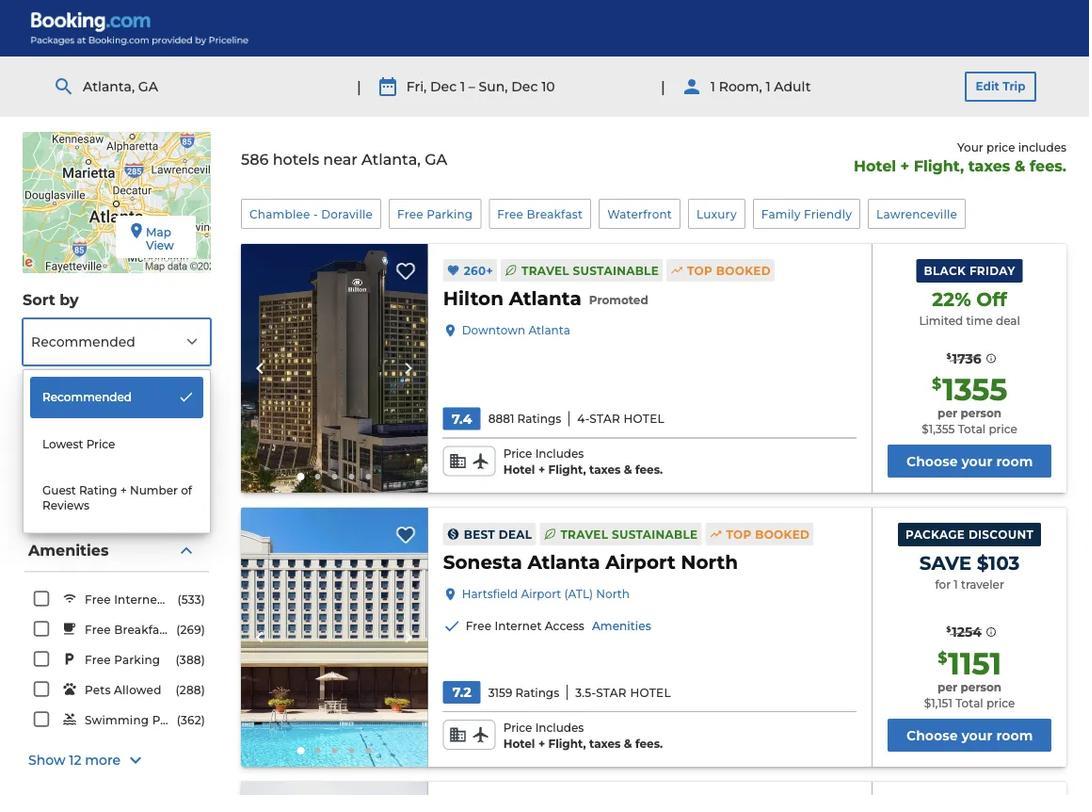Task type: vqa. For each thing, say whether or not it's contained in the screenshot.
(7) related to Free Parking
no



Task type: describe. For each thing, give the bounding box(es) containing it.
free internet access amenities
[[466, 620, 652, 633]]

for
[[936, 577, 952, 591]]

3159
[[489, 686, 513, 699]]

(388)
[[176, 653, 205, 667]]

family friendly
[[762, 207, 853, 221]]

7.2
[[453, 685, 472, 701]]

limited time deal
[[920, 314, 1021, 327]]

$ 1254
[[947, 624, 983, 640]]

ratings for 1151
[[516, 686, 560, 699]]

travel sustainable for 1355
[[522, 264, 659, 277]]

off
[[977, 288, 1008, 311]]

show 12 more
[[28, 752, 121, 768]]

travel for 1355
[[522, 264, 570, 277]]

& for 1151
[[624, 737, 633, 750]]

sustainable for 1355
[[573, 264, 659, 277]]

hotel right 3.5-
[[631, 686, 672, 699]]

deal
[[499, 527, 533, 541]]

sort
[[23, 290, 55, 309]]

choose for 1355
[[907, 453, 959, 469]]

+ down 8881 ratings
[[539, 463, 546, 477]]

12
[[69, 752, 81, 768]]

travel for 1151
[[561, 527, 609, 541]]

near
[[323, 150, 358, 169]]

family
[[762, 207, 801, 221]]

sort by
[[23, 290, 79, 309]]

go to image #2 image for 1151
[[315, 748, 321, 753]]

hartsfield airport (atl) north
[[462, 588, 630, 601]]

swimming
[[85, 713, 149, 727]]

airport inside "element"
[[606, 551, 676, 574]]

$103
[[978, 552, 1021, 575]]

price right lowest
[[86, 437, 115, 451]]

hotel right 4-
[[624, 412, 665, 426]]

hartsfield
[[462, 588, 518, 601]]

$ 1151 per person $1,151 total price
[[925, 645, 1016, 710]]

$ for 1151
[[938, 648, 948, 667]]

recommended button
[[23, 318, 211, 366]]

(288)
[[176, 683, 205, 697]]

your price includes hotel + flight, taxes & fees.
[[854, 140, 1067, 175]]

free up the pets
[[85, 653, 111, 667]]

taxes for 1151
[[590, 737, 621, 750]]

$1,355
[[923, 422, 956, 436]]

1 horizontal spatial ga
[[425, 150, 448, 169]]

& for 1355
[[624, 463, 633, 477]]

deal
[[997, 314, 1021, 327]]

discount
[[969, 528, 1034, 541]]

go to image #2 image for 1355
[[315, 474, 321, 480]]

1736
[[953, 350, 982, 366]]

choose your room for 1151
[[907, 727, 1034, 743]]

(atl)
[[565, 588, 594, 601]]

sonesta
[[443, 551, 523, 574]]

save $103
[[920, 552, 1021, 575]]

map
[[146, 225, 171, 239]]

package
[[906, 528, 966, 541]]

property building image
[[241, 244, 428, 493]]

| for fri, dec 1 – sun, dec 10
[[357, 77, 362, 95]]

22% off
[[933, 288, 1008, 311]]

(269)
[[176, 623, 205, 636]]

hilton atlanta
[[443, 287, 582, 310]]

free right "doraville"
[[398, 207, 424, 221]]

fees. for 1355
[[636, 463, 663, 477]]

guest
[[42, 483, 76, 497]]

your
[[958, 140, 984, 154]]

1 vertical spatial atlanta
[[529, 324, 571, 337]]

allowed
[[114, 683, 162, 697]]

4-star hotel
[[578, 412, 665, 426]]

3.5-star hotel
[[576, 686, 672, 699]]

1 horizontal spatial amenities
[[593, 620, 652, 633]]

3 photo carousel region from the top
[[241, 782, 428, 795]]

view
[[146, 239, 174, 252]]

internet for free internet access amenities
[[495, 620, 542, 633]]

+ down 3159 ratings
[[539, 737, 546, 750]]

| for 1 room, 1 adult
[[661, 77, 666, 95]]

ratings for 1355
[[518, 412, 562, 426]]

$ 1355 per person $1,355 total price
[[923, 371, 1018, 436]]

0 vertical spatial free breakfast
[[498, 207, 583, 221]]

1 vertical spatial recommended
[[42, 390, 132, 404]]

edit trip button
[[966, 72, 1037, 102]]

list box containing recommended
[[23, 369, 211, 534]]

north for hartsfield airport (atl) north
[[597, 588, 630, 601]]

chamblee
[[250, 207, 310, 221]]

number
[[130, 483, 178, 497]]

2 dec from the left
[[512, 78, 538, 94]]

1 vertical spatial free parking
[[85, 653, 160, 667]]

guest rating + number of reviews
[[42, 483, 192, 513]]

recommended inside recommended dropdown button
[[31, 333, 136, 350]]

price for 1151
[[987, 696, 1016, 710]]

internet for free internet access
[[114, 593, 162, 606]]

–
[[469, 78, 476, 94]]

free down free internet access
[[85, 623, 111, 637]]

4-
[[578, 412, 590, 426]]

black
[[925, 264, 967, 278]]

1 vertical spatial free breakfast
[[85, 623, 170, 637]]

includes for 1355
[[536, 447, 584, 461]]

room for 1355
[[997, 453, 1034, 469]]

per for 1355
[[938, 407, 958, 420]]

586 hotels near atlanta, ga
[[241, 150, 448, 169]]

hotels
[[273, 150, 320, 169]]

0 vertical spatial free parking
[[398, 207, 473, 221]]

fri, dec 1 – sun, dec 10
[[407, 78, 555, 94]]

hilton
[[443, 287, 504, 310]]

0 vertical spatial ga
[[138, 78, 158, 94]]

go to image #4 image for 1151
[[349, 748, 355, 753]]

downtown atlanta
[[462, 324, 571, 337]]

1 room, 1 adult
[[711, 78, 812, 94]]

fri,
[[407, 78, 427, 94]]

8881 ratings
[[489, 412, 562, 426]]

atlanta, ga
[[83, 78, 158, 94]]

top for 1355
[[688, 264, 713, 277]]

10
[[542, 78, 555, 94]]

best
[[464, 527, 496, 541]]

$ for 1254
[[947, 625, 952, 634]]

map view
[[146, 225, 174, 252]]

$ 1736
[[947, 350, 982, 366]]

black friday
[[925, 264, 1016, 278]]

pets
[[85, 683, 111, 697]]

260+
[[464, 264, 494, 277]]

choose your room for 1355
[[907, 453, 1034, 469]]

downtown
[[462, 324, 526, 337]]

package discount
[[906, 528, 1034, 541]]

amenities inside dropdown button
[[28, 541, 109, 559]]

1254
[[953, 624, 983, 640]]

waterfront
[[608, 207, 673, 221]]

go to image #3 image for 1355
[[332, 474, 338, 480]]

0 horizontal spatial atlanta,
[[83, 78, 135, 94]]

1 vertical spatial breakfast
[[114, 623, 170, 637]]

1 vertical spatial parking
[[114, 653, 160, 667]]

edit trip
[[977, 80, 1026, 93]]

pets allowed
[[85, 683, 162, 697]]

1 horizontal spatial atlanta,
[[362, 150, 421, 169]]

sonesta atlanta airport north
[[443, 551, 739, 574]]

fees. inside your price includes hotel + flight, taxes & fees.
[[1031, 156, 1067, 175]]

free internet access
[[85, 593, 206, 606]]

sun,
[[479, 78, 508, 94]]

save
[[920, 552, 972, 575]]

1 horizontal spatial breakfast
[[527, 207, 583, 221]]



Task type: locate. For each thing, give the bounding box(es) containing it.
person for 1355
[[961, 407, 1002, 420]]

adult
[[775, 78, 812, 94]]

travel sustainable up sonesta atlanta airport north
[[561, 527, 698, 541]]

+ inside your price includes hotel + flight, taxes & fees.
[[901, 156, 910, 175]]

hotel up lawrenceville
[[854, 156, 897, 175]]

free parking
[[398, 207, 473, 221], [85, 653, 160, 667]]

0 vertical spatial star
[[590, 412, 621, 426]]

choose your room
[[907, 453, 1034, 469], [907, 727, 1034, 743]]

| left "room," in the top right of the page
[[661, 77, 666, 95]]

0 vertical spatial &
[[1015, 156, 1026, 175]]

pool view image
[[241, 508, 428, 767]]

price down 1151
[[987, 696, 1016, 710]]

price inside your price includes hotel + flight, taxes & fees.
[[987, 140, 1016, 154]]

price down 1355
[[990, 422, 1018, 436]]

& down 4-star hotel in the right bottom of the page
[[624, 463, 633, 477]]

2 choose from the top
[[907, 727, 959, 743]]

1 vertical spatial person
[[961, 680, 1002, 694]]

sustainable down waterfront
[[573, 264, 659, 277]]

0 vertical spatial choose your room button
[[889, 445, 1052, 478]]

person down 1736
[[961, 407, 1002, 420]]

1 vertical spatial travel sustainable
[[561, 527, 698, 541]]

your down $ 1151 per person $1,151 total price
[[962, 727, 993, 743]]

free breakfast down free internet access
[[85, 623, 170, 637]]

2 price includes hotel + flight, taxes & fees. from the top
[[504, 721, 663, 750]]

fees.
[[1031, 156, 1067, 175], [636, 463, 663, 477], [636, 737, 663, 750]]

go to image #5 image for 1151
[[366, 748, 372, 753]]

1 vertical spatial access
[[545, 620, 585, 633]]

0 horizontal spatial amenities
[[28, 541, 109, 559]]

2 choose your room from the top
[[907, 727, 1034, 743]]

price right your
[[987, 140, 1016, 154]]

travel sustainable up 'hilton atlanta - promoted' element
[[522, 264, 659, 277]]

atlanta inside "element"
[[528, 551, 601, 574]]

$ inside $ 1151 per person $1,151 total price
[[938, 648, 948, 667]]

1 choose your room button from the top
[[889, 445, 1052, 478]]

0 vertical spatial travel sustainable
[[522, 264, 659, 277]]

0 vertical spatial taxes
[[969, 156, 1011, 175]]

+ up lawrenceville
[[901, 156, 910, 175]]

person inside $ 1151 per person $1,151 total price
[[961, 680, 1002, 694]]

1 left adult
[[766, 78, 771, 94]]

1 vertical spatial go to image #1 image
[[297, 747, 305, 754]]

1 vertical spatial star
[[597, 686, 627, 699]]

1 vertical spatial total
[[956, 696, 984, 710]]

& down includes
[[1015, 156, 1026, 175]]

1 person from the top
[[961, 407, 1002, 420]]

free parking up the heart icon
[[398, 207, 473, 221]]

free up "hilton atlanta"
[[498, 207, 524, 221]]

1 | from the left
[[357, 77, 362, 95]]

person inside $ 1355 per person $1,355 total price
[[961, 407, 1002, 420]]

choose your room button for 1355
[[889, 445, 1052, 478]]

room for 1151
[[997, 727, 1034, 743]]

2 vertical spatial atlanta
[[528, 551, 601, 574]]

& down 3.5-star hotel
[[624, 737, 633, 750]]

dec left 10 at the top of page
[[512, 78, 538, 94]]

0 vertical spatial atlanta
[[509, 287, 582, 310]]

0 vertical spatial price
[[987, 140, 1016, 154]]

go to image #5 image for 1355
[[366, 474, 372, 480]]

8881
[[489, 412, 515, 426]]

1 vertical spatial airport
[[521, 588, 562, 601]]

1 vertical spatial internet
[[495, 620, 542, 633]]

2 go to image #3 image from the top
[[332, 748, 338, 753]]

go to image #3 image
[[332, 474, 338, 480], [332, 748, 338, 753]]

go to image #1 image for 1151
[[297, 747, 305, 754]]

dec
[[431, 78, 457, 94], [512, 78, 538, 94]]

luxury
[[697, 207, 737, 221]]

1 price includes hotel + flight, taxes & fees. from the top
[[504, 447, 663, 477]]

1 vertical spatial go to image #5 image
[[366, 748, 372, 753]]

choose down the $1,151
[[907, 727, 959, 743]]

22%
[[933, 288, 972, 311]]

fees. down 3.5-star hotel
[[636, 737, 663, 750]]

0 horizontal spatial ga
[[138, 78, 158, 94]]

person down 1254
[[961, 680, 1002, 694]]

taxes inside your price includes hotel + flight, taxes & fees.
[[969, 156, 1011, 175]]

by
[[60, 290, 79, 309]]

0 vertical spatial go to image #4 image
[[349, 474, 355, 480]]

travel up sonesta atlanta airport north
[[561, 527, 609, 541]]

room
[[997, 453, 1034, 469], [997, 727, 1034, 743]]

1 vertical spatial photo carousel region
[[241, 508, 428, 767]]

1 vertical spatial sustainable
[[612, 527, 698, 541]]

internet
[[114, 593, 162, 606], [495, 620, 542, 633]]

flight, inside your price includes hotel + flight, taxes & fees.
[[914, 156, 965, 175]]

0 horizontal spatial dec
[[431, 78, 457, 94]]

north for sonesta atlanta airport north
[[681, 551, 739, 574]]

top for 1151
[[727, 527, 752, 541]]

choose
[[907, 453, 959, 469], [907, 727, 959, 743]]

1 horizontal spatial access
[[545, 620, 585, 633]]

2 your from the top
[[962, 727, 993, 743]]

total right the $1,151
[[956, 696, 984, 710]]

+ right rating
[[120, 483, 127, 497]]

go to image #4 image
[[349, 474, 355, 480], [349, 748, 355, 753]]

hilton atlanta - promoted element
[[443, 286, 649, 312]]

2 choose your room button from the top
[[889, 719, 1052, 752]]

lawrenceville
[[877, 207, 958, 221]]

0 vertical spatial includes
[[536, 447, 584, 461]]

-
[[314, 207, 318, 221]]

0 vertical spatial per
[[938, 407, 958, 420]]

total inside $ 1151 per person $1,151 total price
[[956, 696, 984, 710]]

trip
[[1003, 80, 1026, 93]]

ga down fri,
[[425, 150, 448, 169]]

go to image #4 image for 1355
[[349, 474, 355, 480]]

flight, down 4-
[[549, 463, 586, 477]]

1 includes from the top
[[536, 447, 584, 461]]

0 horizontal spatial breakfast
[[114, 623, 170, 637]]

0 vertical spatial photo carousel region
[[241, 244, 428, 493]]

0 vertical spatial fees.
[[1031, 156, 1067, 175]]

fees. down 4-star hotel in the right bottom of the page
[[636, 463, 663, 477]]

1 horizontal spatial top
[[727, 527, 752, 541]]

flight, down 3.5-
[[549, 737, 586, 750]]

1 vertical spatial choose your room
[[907, 727, 1034, 743]]

1 vertical spatial choose
[[907, 727, 959, 743]]

amenities
[[28, 541, 109, 559], [593, 620, 652, 633]]

0 horizontal spatial north
[[597, 588, 630, 601]]

1 vertical spatial travel
[[561, 527, 609, 541]]

includes down 4-
[[536, 447, 584, 461]]

0 vertical spatial go to image #2 image
[[315, 474, 321, 480]]

+ inside the guest rating + number of reviews
[[120, 483, 127, 497]]

traveler
[[962, 577, 1005, 591]]

atlanta up (atl) on the right of page
[[528, 551, 601, 574]]

0 horizontal spatial internet
[[114, 593, 162, 606]]

1 vertical spatial fees.
[[636, 463, 663, 477]]

(533)
[[177, 593, 205, 606]]

pool
[[152, 713, 179, 727]]

0 vertical spatial access
[[165, 593, 206, 606]]

1 go to image #5 image from the top
[[366, 474, 372, 480]]

1 dec from the left
[[431, 78, 457, 94]]

1 left –
[[461, 78, 465, 94]]

1 go to image #1 image from the top
[[297, 473, 305, 481]]

parking
[[427, 207, 473, 221], [114, 653, 160, 667]]

atlanta for 1151
[[528, 551, 601, 574]]

choose for 1151
[[907, 727, 959, 743]]

2 go to image #1 image from the top
[[297, 747, 305, 754]]

1 vertical spatial per
[[938, 680, 958, 694]]

7.4
[[452, 411, 472, 427]]

go to image #2 image
[[315, 474, 321, 480], [315, 748, 321, 753]]

taxes for 1355
[[590, 463, 621, 477]]

sustainable up sonesta atlanta airport north
[[612, 527, 698, 541]]

1 vertical spatial north
[[597, 588, 630, 601]]

price for 1355
[[990, 422, 1018, 436]]

doraville
[[321, 207, 373, 221]]

price includes hotel + flight, taxes & fees. down 3.5-
[[504, 721, 663, 750]]

0 vertical spatial recommended
[[31, 333, 136, 350]]

time
[[967, 314, 994, 327]]

1 vertical spatial price
[[990, 422, 1018, 436]]

1
[[461, 78, 465, 94], [711, 78, 716, 94], [766, 78, 771, 94], [955, 577, 959, 591]]

1 horizontal spatial north
[[681, 551, 739, 574]]

$ left 1254
[[947, 625, 952, 634]]

go to image #5 image
[[366, 474, 372, 480], [366, 748, 372, 753]]

free parking up pets allowed
[[85, 653, 160, 667]]

| left fri,
[[357, 77, 362, 95]]

choose your room button for 1151
[[889, 719, 1052, 752]]

top
[[688, 264, 713, 277], [727, 527, 752, 541]]

price includes hotel + flight, taxes & fees. down 4-
[[504, 447, 663, 477]]

room down $ 1151 per person $1,151 total price
[[997, 727, 1034, 743]]

0 vertical spatial airport
[[606, 551, 676, 574]]

1355
[[943, 371, 1008, 408]]

hotel down 3159 ratings
[[504, 737, 536, 750]]

2 go to image #4 image from the top
[[349, 748, 355, 753]]

2 photo carousel region from the top
[[241, 508, 428, 767]]

1 your from the top
[[962, 453, 993, 469]]

recommended up lowest price
[[42, 390, 132, 404]]

price for 1151
[[504, 721, 533, 735]]

go to image #1 image
[[297, 473, 305, 481], [297, 747, 305, 754]]

price down 8881 ratings
[[504, 447, 533, 461]]

1 horizontal spatial internet
[[495, 620, 542, 633]]

show
[[28, 752, 65, 768]]

1 vertical spatial flight,
[[549, 463, 586, 477]]

total
[[959, 422, 986, 436], [956, 696, 984, 710]]

2 includes from the top
[[536, 721, 584, 735]]

recommended down by
[[31, 333, 136, 350]]

1 vertical spatial taxes
[[590, 463, 621, 477]]

per inside $ 1355 per person $1,355 total price
[[938, 407, 958, 420]]

0 vertical spatial go to image #5 image
[[366, 474, 372, 480]]

swimming pool
[[85, 713, 179, 727]]

star right 8881 ratings
[[590, 412, 621, 426]]

1 choose from the top
[[907, 453, 959, 469]]

Hotel name, brand, or keyword text field
[[28, 449, 153, 496]]

includes for 1151
[[536, 721, 584, 735]]

$ for 1355
[[933, 375, 942, 393]]

best deal
[[464, 527, 533, 541]]

1 go to image #3 image from the top
[[332, 474, 338, 480]]

price
[[987, 140, 1016, 154], [990, 422, 1018, 436], [987, 696, 1016, 710]]

1 horizontal spatial dec
[[512, 78, 538, 94]]

lowest price
[[42, 437, 115, 451]]

your down $ 1355 per person $1,355 total price
[[962, 453, 993, 469]]

0 vertical spatial atlanta,
[[83, 78, 135, 94]]

0 horizontal spatial |
[[357, 77, 362, 95]]

1 go to image #4 image from the top
[[349, 474, 355, 480]]

taxes down 3.5-star hotel
[[590, 737, 621, 750]]

2 room from the top
[[997, 727, 1034, 743]]

more
[[85, 752, 121, 768]]

ga
[[138, 78, 158, 94], [425, 150, 448, 169]]

3.5-
[[576, 686, 597, 699]]

ga down booking.com packages image
[[138, 78, 158, 94]]

price includes hotel + flight, taxes & fees. for 1355
[[504, 447, 663, 477]]

0 vertical spatial top booked
[[688, 264, 771, 277]]

dec right fri,
[[431, 78, 457, 94]]

0 vertical spatial ratings
[[518, 412, 562, 426]]

star
[[590, 412, 621, 426], [597, 686, 627, 699]]

ratings right 3159
[[516, 686, 560, 699]]

2 go to image #2 image from the top
[[315, 748, 321, 753]]

access for free internet access
[[165, 593, 206, 606]]

0 vertical spatial room
[[997, 453, 1034, 469]]

search
[[28, 395, 82, 414]]

per up the $1,151
[[938, 680, 958, 694]]

go to image #3 image for 1151
[[332, 748, 338, 753]]

atlanta, right near
[[362, 150, 421, 169]]

1151
[[949, 645, 1002, 682]]

price inside $ 1151 per person $1,151 total price
[[987, 696, 1016, 710]]

0 vertical spatial north
[[681, 551, 739, 574]]

2 per from the top
[[938, 680, 958, 694]]

top booked for 1151
[[727, 527, 810, 541]]

fees. for 1151
[[636, 737, 663, 750]]

booked for 1355
[[717, 264, 771, 277]]

1 horizontal spatial airport
[[606, 551, 676, 574]]

includes
[[536, 447, 584, 461], [536, 721, 584, 735]]

1 choose your room from the top
[[907, 453, 1034, 469]]

choose your room down the $1,151
[[907, 727, 1034, 743]]

1 vertical spatial booked
[[756, 527, 810, 541]]

travel sustainable
[[522, 264, 659, 277], [561, 527, 698, 541]]

booked for 1151
[[756, 527, 810, 541]]

1 horizontal spatial |
[[661, 77, 666, 95]]

1 vertical spatial ga
[[425, 150, 448, 169]]

friday
[[970, 264, 1016, 278]]

2 | from the left
[[661, 77, 666, 95]]

0 vertical spatial person
[[961, 407, 1002, 420]]

breakfast
[[527, 207, 583, 221], [114, 623, 170, 637]]

for 1 traveler
[[936, 577, 1005, 591]]

free down amenities dropdown button
[[85, 593, 111, 606]]

0 vertical spatial flight,
[[914, 156, 965, 175]]

atlanta, down booking.com packages image
[[83, 78, 135, 94]]

flight, for 1355
[[549, 463, 586, 477]]

amenities button
[[24, 530, 209, 572]]

1 horizontal spatial free parking
[[398, 207, 473, 221]]

access for free internet access amenities
[[545, 620, 585, 633]]

free down hartsfield
[[466, 620, 492, 633]]

taxes down 4-star hotel in the right bottom of the page
[[590, 463, 621, 477]]

choose your room down $1,355
[[907, 453, 1034, 469]]

booked
[[717, 264, 771, 277], [756, 527, 810, 541]]

of
[[181, 483, 192, 497]]

1 vertical spatial go to image #3 image
[[332, 748, 338, 753]]

access up the (269)
[[165, 593, 206, 606]]

amenities down (atl) on the right of page
[[593, 620, 652, 633]]

per up $1,355
[[938, 407, 958, 420]]

per for 1151
[[938, 680, 958, 694]]

1 go to image #2 image from the top
[[315, 474, 321, 480]]

go to image #1 image for 1355
[[297, 473, 305, 481]]

photo carousel region for 1151
[[241, 508, 428, 767]]

choose down $1,355
[[907, 453, 959, 469]]

price inside $ 1355 per person $1,355 total price
[[990, 422, 1018, 436]]

2 vertical spatial fees.
[[636, 737, 663, 750]]

access down (atl) on the right of page
[[545, 620, 585, 633]]

$ left 1736
[[947, 351, 952, 360]]

1 room from the top
[[997, 453, 1034, 469]]

2 go to image #5 image from the top
[[366, 748, 372, 753]]

1 vertical spatial choose your room button
[[889, 719, 1052, 752]]

recommended
[[31, 333, 136, 350], [42, 390, 132, 404]]

flight,
[[914, 156, 965, 175], [549, 463, 586, 477], [549, 737, 586, 750]]

atlanta down 'hilton atlanta - promoted' element
[[529, 324, 571, 337]]

1 vertical spatial price includes hotel + flight, taxes & fees.
[[504, 721, 663, 750]]

0 vertical spatial your
[[962, 453, 993, 469]]

price down 3159 ratings
[[504, 721, 533, 735]]

top booked for 1355
[[688, 264, 771, 277]]

sustainable for 1151
[[612, 527, 698, 541]]

1 photo carousel region from the top
[[241, 244, 428, 493]]

0 horizontal spatial parking
[[114, 653, 160, 667]]

fees. down includes
[[1031, 156, 1067, 175]]

amenities down reviews
[[28, 541, 109, 559]]

2 vertical spatial photo carousel region
[[241, 782, 428, 795]]

room,
[[719, 78, 763, 94]]

1 left "room," in the top right of the page
[[711, 78, 716, 94]]

heart icon image
[[447, 264, 460, 277]]

hotel down 8881 ratings
[[504, 463, 536, 477]]

choose your room button down $1,355
[[889, 445, 1052, 478]]

0 vertical spatial parking
[[427, 207, 473, 221]]

total for 1151
[[956, 696, 984, 710]]

$
[[947, 351, 952, 360], [933, 375, 942, 393], [947, 625, 952, 634], [938, 648, 948, 667]]

2 person from the top
[[961, 680, 1002, 694]]

1 vertical spatial amenities
[[593, 620, 652, 633]]

$ inside $ 1736
[[947, 351, 952, 360]]

$ inside the $ 1254
[[947, 625, 952, 634]]

free breakfast up 'hilton atlanta - promoted' element
[[498, 207, 583, 221]]

ratings right 8881
[[518, 412, 562, 426]]

2 vertical spatial &
[[624, 737, 633, 750]]

travel
[[522, 264, 570, 277], [561, 527, 609, 541]]

friendly
[[805, 207, 853, 221]]

price
[[86, 437, 115, 451], [504, 447, 533, 461], [504, 721, 533, 735]]

0 horizontal spatial access
[[165, 593, 206, 606]]

north inside sonesta atlanta airport north "element"
[[681, 551, 739, 574]]

includes down 3.5-
[[536, 721, 584, 735]]

0 vertical spatial breakfast
[[527, 207, 583, 221]]

$1,151
[[925, 696, 953, 710]]

your for 1355
[[962, 453, 993, 469]]

star down free internet access amenities
[[597, 686, 627, 699]]

0 vertical spatial top
[[688, 264, 713, 277]]

ratings
[[518, 412, 562, 426], [516, 686, 560, 699]]

$ left 1355
[[933, 375, 942, 393]]

total right $1,355
[[959, 422, 986, 436]]

atlanta for 1355
[[509, 287, 582, 310]]

hotel inside your price includes hotel + flight, taxes & fees.
[[854, 156, 897, 175]]

1 vertical spatial go to image #2 image
[[315, 748, 321, 753]]

total inside $ 1355 per person $1,355 total price
[[959, 422, 986, 436]]

person for 1151
[[961, 680, 1002, 694]]

atlanta
[[509, 287, 582, 310], [529, 324, 571, 337], [528, 551, 601, 574]]

photo carousel region
[[241, 244, 428, 493], [241, 508, 428, 767], [241, 782, 428, 795]]

internet down amenities dropdown button
[[114, 593, 162, 606]]

1 horizontal spatial parking
[[427, 207, 473, 221]]

edit
[[977, 80, 1000, 93]]

total for 1355
[[959, 422, 986, 436]]

list box
[[23, 369, 211, 534]]

per inside $ 1151 per person $1,151 total price
[[938, 680, 958, 694]]

0 vertical spatial go to image #3 image
[[332, 474, 338, 480]]

1 vertical spatial go to image #4 image
[[349, 748, 355, 753]]

star for 1151
[[597, 686, 627, 699]]

0 vertical spatial booked
[[717, 264, 771, 277]]

star for 1355
[[590, 412, 621, 426]]

travel up 'hilton atlanta - promoted' element
[[522, 264, 570, 277]]

$ for 1736
[[947, 351, 952, 360]]

photo carousel region for 1355
[[241, 244, 428, 493]]

booking.com packages image
[[30, 11, 250, 45]]

parking up the heart icon
[[427, 207, 473, 221]]

flight, for 1151
[[549, 737, 586, 750]]

flight, down your
[[914, 156, 965, 175]]

sonesta atlanta airport north element
[[443, 549, 739, 576]]

price for 1355
[[504, 447, 533, 461]]

+
[[901, 156, 910, 175], [539, 463, 546, 477], [120, 483, 127, 497], [539, 737, 546, 750]]

1 right for
[[955, 577, 959, 591]]

rating
[[79, 483, 117, 497]]

taxes down your
[[969, 156, 1011, 175]]

0 horizontal spatial top
[[688, 264, 713, 277]]

$ inside $ 1355 per person $1,355 total price
[[933, 375, 942, 393]]

1 vertical spatial ratings
[[516, 686, 560, 699]]

0 vertical spatial choose your room
[[907, 453, 1034, 469]]

0 vertical spatial choose
[[907, 453, 959, 469]]

(362)
[[177, 713, 205, 727]]

breakfast down free internet access
[[114, 623, 170, 637]]

1 vertical spatial atlanta,
[[362, 150, 421, 169]]

limited
[[920, 314, 964, 327]]

your for 1151
[[962, 727, 993, 743]]

1 horizontal spatial free breakfast
[[498, 207, 583, 221]]

travel sustainable for 1151
[[561, 527, 698, 541]]

1 per from the top
[[938, 407, 958, 420]]

taxes
[[969, 156, 1011, 175], [590, 463, 621, 477], [590, 737, 621, 750]]

choose your room button down the $1,151
[[889, 719, 1052, 752]]

& inside your price includes hotel + flight, taxes & fees.
[[1015, 156, 1026, 175]]

0 vertical spatial price includes hotel + flight, taxes & fees.
[[504, 447, 663, 477]]

internet down the hartsfield airport (atl) north
[[495, 620, 542, 633]]

1 vertical spatial includes
[[536, 721, 584, 735]]

$ left 1151
[[938, 648, 948, 667]]

atlanta up downtown atlanta
[[509, 287, 582, 310]]

lowest
[[42, 437, 83, 451]]

room down $ 1355 per person $1,355 total price
[[997, 453, 1034, 469]]

parking up allowed
[[114, 653, 160, 667]]

breakfast left waterfront
[[527, 207, 583, 221]]

1 vertical spatial top booked
[[727, 527, 810, 541]]

price includes hotel + flight, taxes & fees. for 1151
[[504, 721, 663, 750]]



